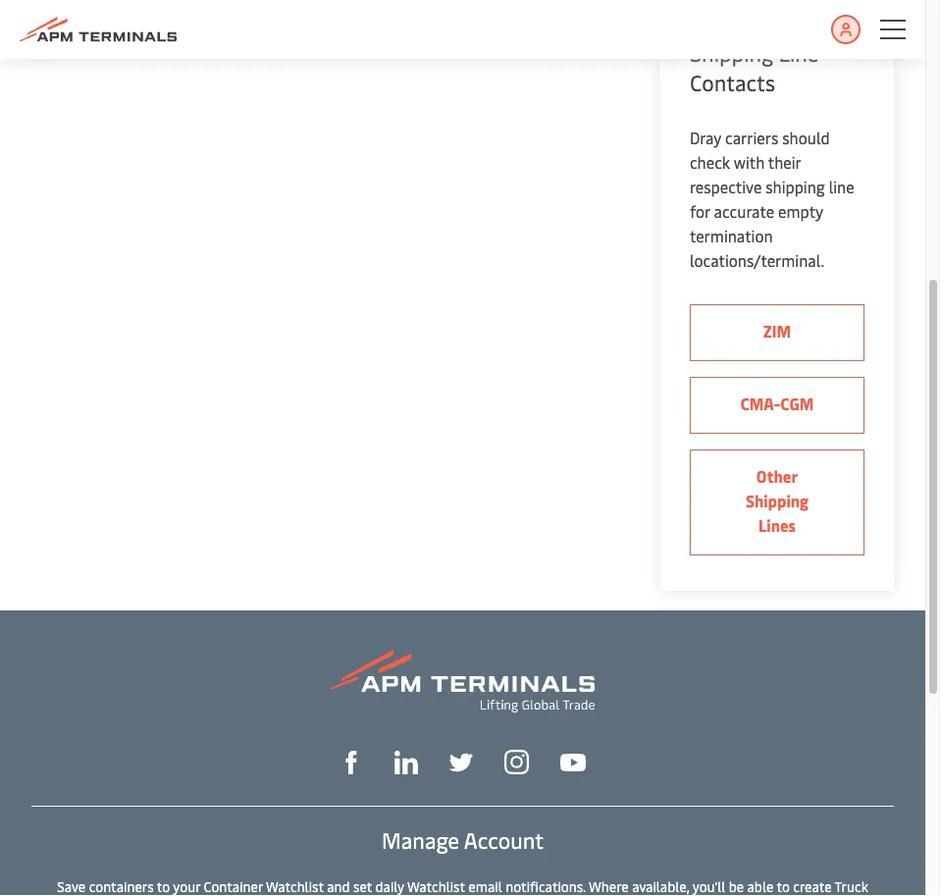 Task type: vqa. For each thing, say whether or not it's contained in the screenshot.
Global
no



Task type: locate. For each thing, give the bounding box(es) containing it.
check
[[690, 151, 730, 173]]

twitter image
[[449, 750, 473, 774]]

cma-cgm link
[[690, 377, 865, 434]]

shipping down other
[[746, 490, 809, 511]]

linkedin__x28_alt_x29__3_ link
[[395, 748, 418, 774]]

carriers
[[725, 127, 779, 148]]

other shipping lines
[[746, 465, 809, 536]]

their
[[768, 151, 801, 173]]

apmt footer logo image
[[331, 650, 595, 712]]

zim
[[763, 320, 791, 342]]

cma-cgm
[[740, 393, 814, 414]]

zim link
[[690, 304, 865, 361]]

locations/terminal.
[[690, 249, 824, 271]]

0 vertical spatial shipping
[[690, 38, 774, 68]]

shipping left line in the top of the page
[[690, 38, 774, 68]]

accurate
[[714, 200, 774, 222]]

shipping inside "shipping line contacts"
[[690, 38, 774, 68]]

1 vertical spatial shipping
[[746, 490, 809, 511]]

cgm
[[780, 393, 814, 414]]

manage account
[[382, 825, 544, 855]]

shipping
[[690, 38, 774, 68], [746, 490, 809, 511]]

youtube image
[[560, 754, 586, 772]]

cma-
[[740, 393, 781, 414]]

empty
[[778, 200, 823, 222]]

line
[[829, 176, 854, 197]]



Task type: describe. For each thing, give the bounding box(es) containing it.
for
[[690, 200, 710, 222]]

should
[[782, 127, 830, 148]]

shipping
[[766, 176, 825, 197]]

you tube link
[[560, 749, 586, 773]]

instagram link
[[504, 748, 529, 774]]

facebook image
[[340, 750, 363, 774]]

shipping line contacts
[[690, 38, 819, 97]]

linkedin image
[[395, 750, 418, 774]]

shape link
[[340, 748, 363, 774]]

account
[[464, 825, 544, 855]]

line
[[779, 38, 819, 68]]

instagram image
[[504, 750, 529, 774]]

contacts
[[690, 68, 775, 97]]

other shipping lines link
[[690, 449, 865, 555]]

other
[[756, 465, 798, 487]]

manage
[[382, 825, 459, 855]]

dray
[[690, 127, 721, 148]]

lines
[[759, 514, 796, 536]]

dray carriers should check with their respective shipping line for accurate empty termination locations/terminal.
[[690, 127, 854, 271]]

respective
[[690, 176, 762, 197]]

with
[[734, 151, 765, 173]]

termination
[[690, 225, 773, 246]]

fill 44 link
[[449, 748, 473, 774]]



